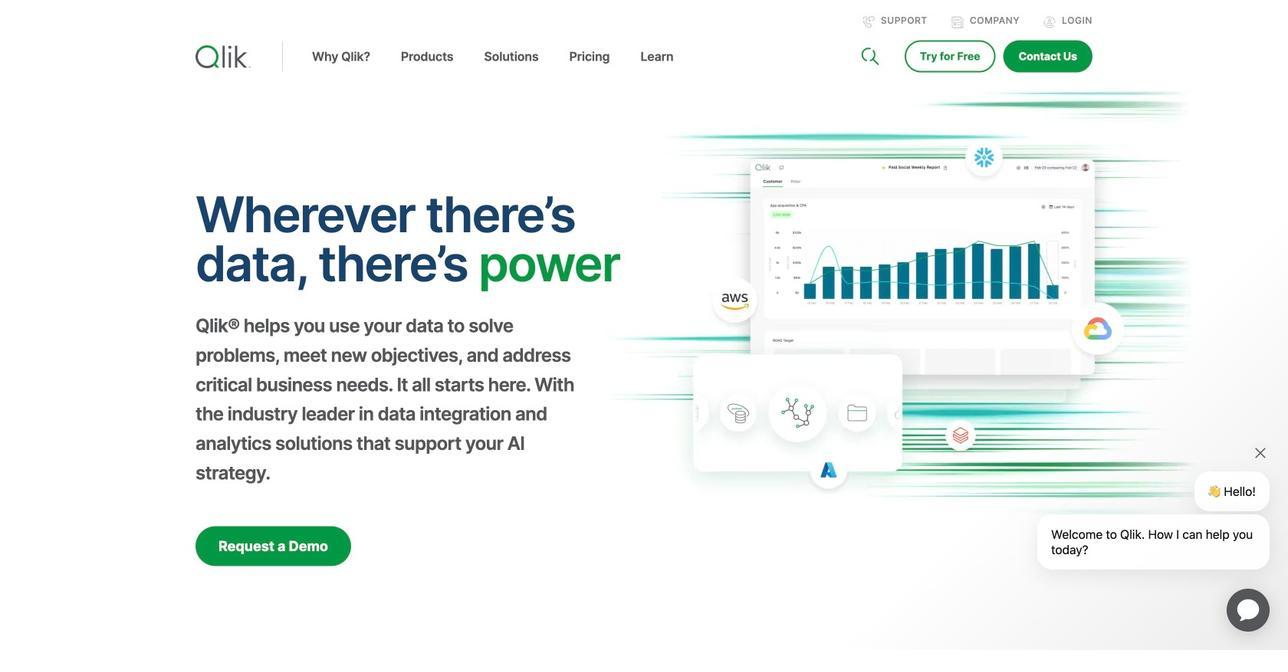 Task type: describe. For each thing, give the bounding box(es) containing it.
qlik image
[[196, 45, 251, 68]]



Task type: vqa. For each thing, say whether or not it's contained in the screenshot.
the
no



Task type: locate. For each thing, give the bounding box(es) containing it.
support image
[[863, 16, 875, 28]]

login image
[[1044, 16, 1056, 28]]

application
[[1209, 571, 1289, 650]]

company image
[[952, 16, 964, 28]]



